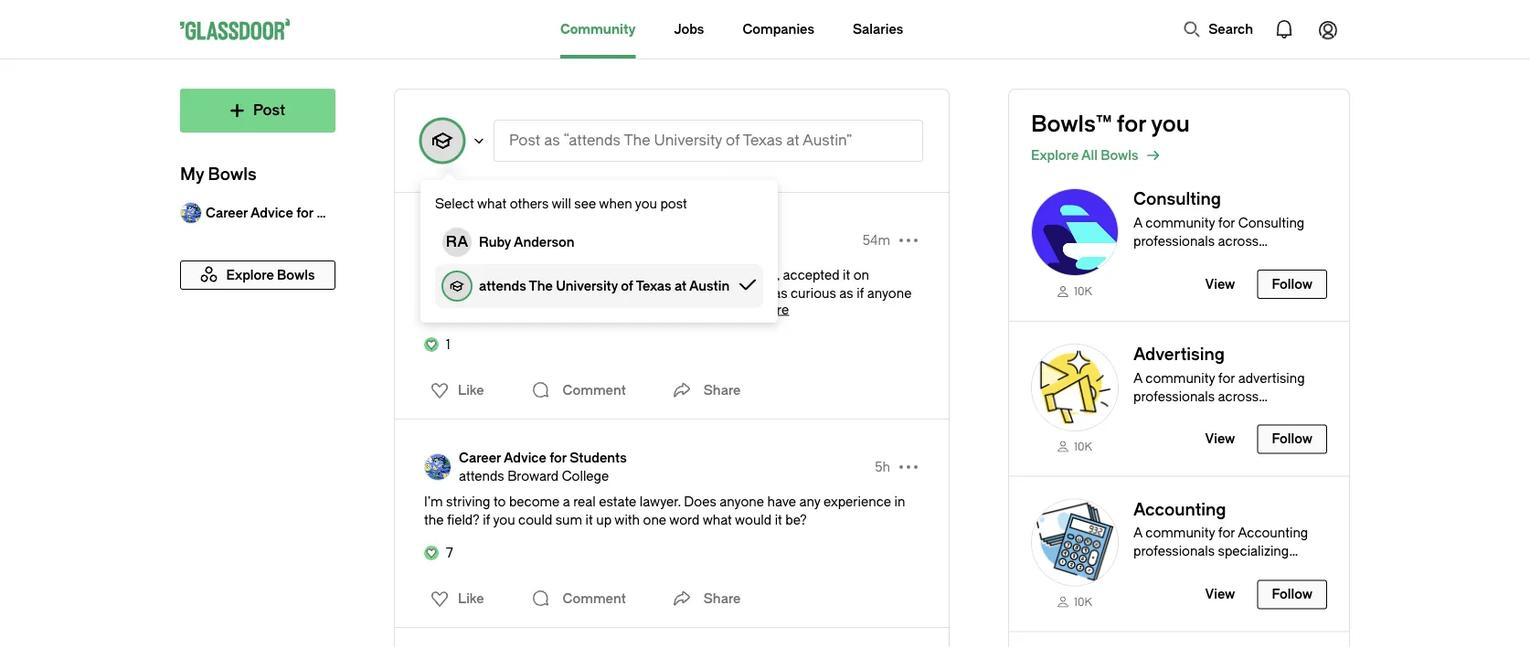 Task type: vqa. For each thing, say whether or not it's contained in the screenshot.
Comment button associated with College
yes



Task type: locate. For each thing, give the bounding box(es) containing it.
lawyer.
[[640, 494, 681, 509]]

advice inside career advice for students attends university of delaware
[[504, 224, 547, 239]]

1 comment button from the top
[[526, 372, 631, 409]]

0 vertical spatial career
[[206, 205, 248, 220]]

2 vertical spatial you
[[493, 512, 515, 527]]

a inside advertising a community for advertising professionals across companies
[[1134, 370, 1143, 386]]

1 horizontal spatial would
[[542, 304, 579, 319]]

share for career advice for students attends university of delaware
[[704, 383, 741, 398]]

1 horizontal spatial a
[[654, 286, 661, 301]]

like down field? at the left of page
[[458, 591, 484, 606]]

career right r
[[459, 224, 501, 239]]

1 vertical spatial the
[[529, 278, 553, 293]]

word
[[669, 512, 700, 527]]

at inside menu item
[[675, 278, 687, 293]]

2 horizontal spatial it
[[843, 267, 850, 282]]

would left be?
[[735, 512, 772, 527]]

when down bny
[[499, 304, 533, 319]]

1 vertical spatial image for post author image
[[424, 453, 452, 481]]

companies for consulting
[[1134, 252, 1202, 267]]

read more button
[[721, 302, 789, 317]]

the down i'm
[[424, 512, 444, 527]]

1 vertical spatial of
[[570, 242, 583, 257]]

2 comment button from the top
[[526, 581, 631, 617]]

experience
[[824, 494, 891, 509]]

it left be?
[[775, 512, 782, 527]]

1 community from the top
[[1146, 215, 1215, 230]]

when
[[599, 196, 632, 211], [499, 304, 533, 319]]

share button
[[667, 372, 741, 409]]

1 vertical spatial at
[[675, 278, 687, 293]]

a down explore all bowls link
[[1134, 215, 1143, 230]]

attends inside career advice for students attends university of delaware
[[459, 242, 504, 257]]

0 vertical spatial if
[[857, 286, 864, 301]]

like for 1
[[458, 383, 484, 398]]

0 horizontal spatial as
[[544, 132, 560, 149]]

comment button up career advice for students attends broward college
[[526, 372, 631, 409]]

community
[[560, 21, 636, 37]]

0 vertical spatial community
[[1146, 215, 1215, 230]]

image for post author image down select
[[424, 227, 452, 254]]

share inside popup button
[[704, 383, 741, 398]]

career for career advice for students
[[206, 205, 248, 220]]

1 horizontal spatial of
[[621, 278, 633, 293]]

you left could at the left bottom
[[493, 512, 515, 527]]

0 vertical spatial anyone
[[867, 286, 912, 301]]

0 horizontal spatial you
[[493, 512, 515, 527]]

bowls
[[1101, 148, 1139, 163], [208, 165, 257, 184]]

1 vertical spatial a
[[457, 234, 468, 250]]

comment button for college
[[526, 581, 631, 617]]

for inside career advice for students attends broward college
[[550, 450, 567, 465]]

comment button
[[526, 372, 631, 409], [526, 581, 631, 617]]

1 image for post author image from the top
[[424, 227, 452, 254]]

career up striving
[[459, 450, 501, 465]]

advertising
[[1239, 370, 1305, 386]]

1 vertical spatial when
[[499, 304, 533, 319]]

5h
[[875, 459, 890, 474]]

2 vertical spatial 10k
[[1074, 595, 1092, 608]]

2 10k from the top
[[1074, 440, 1092, 453]]

community link
[[560, 0, 636, 59]]

0 vertical spatial comment button
[[526, 372, 631, 409]]

1 horizontal spatial texas
[[743, 132, 783, 149]]

1 vertical spatial as
[[840, 286, 854, 301]]

2 community from the top
[[1146, 370, 1215, 386]]

for inside advertising a community for advertising professionals across companies
[[1218, 370, 1235, 386]]

a left ruby
[[457, 234, 468, 250]]

0 vertical spatial the
[[624, 132, 651, 149]]

2 like button from the top
[[420, 584, 490, 613]]

1 horizontal spatial at
[[786, 132, 800, 149]]

consulting
[[1134, 190, 1221, 209], [1239, 215, 1305, 230]]

1 companies from the top
[[1134, 252, 1202, 267]]

0 vertical spatial advice
[[251, 205, 293, 220]]

1 image for bowl image from the top
[[1031, 188, 1119, 276]]

what inside i'm striving to become a real estate lawyer. does anyone have any experience in the field? if you could sum it up with one word what would it be?
[[703, 512, 732, 527]]

an
[[518, 267, 533, 282]]

students inside career advice for students attends broward college
[[570, 450, 627, 465]]

students for career advice for students attends broward college
[[570, 450, 627, 465]]

1 vertical spatial comment
[[563, 591, 626, 606]]

as
[[544, 132, 560, 149], [840, 286, 854, 301]]

test up ...
[[695, 286, 718, 301]]

advice up broward
[[504, 450, 547, 465]]

2 horizontal spatial you
[[1151, 112, 1190, 137]]

a
[[1134, 215, 1143, 230], [457, 234, 468, 250], [1134, 370, 1143, 386]]

1 horizontal spatial the
[[624, 132, 651, 149]]

for inside i have received an internship offer for this coming summer, accepted it on monday, from bny mellon. they have a drug test policy. was curious as if anyone would know when i would have to take the test ...
[[632, 267, 648, 282]]

professionals inside "consulting a community for consulting professionals across companies"
[[1134, 234, 1215, 249]]

2 image for post author image from the top
[[424, 453, 452, 481]]

test
[[695, 286, 718, 301], [681, 304, 704, 319]]

take
[[629, 304, 655, 319]]

if inside i'm striving to become a real estate lawyer. does anyone have any experience in the field? if you could sum it up with one word what would it be?
[[483, 512, 490, 527]]

1 vertical spatial share
[[704, 591, 741, 606]]

1 vertical spatial across
[[1218, 389, 1259, 404]]

at
[[786, 132, 800, 149], [675, 278, 687, 293]]

jobs link
[[674, 0, 704, 59]]

career down the my bowls
[[206, 205, 248, 220]]

what
[[477, 196, 507, 211], [703, 512, 732, 527]]

at right "this"
[[675, 278, 687, 293]]

0 horizontal spatial at
[[675, 278, 687, 293]]

advice inside career advice for students attends broward college
[[504, 450, 547, 465]]

professionals for consulting
[[1134, 234, 1215, 249]]

a for r
[[457, 234, 468, 250]]

like button down the 7
[[420, 584, 490, 613]]

community inside advertising a community for advertising professionals across companies
[[1146, 370, 1215, 386]]

advertising
[[1134, 345, 1225, 364]]

anyone
[[867, 286, 912, 301], [720, 494, 764, 509]]

community
[[1146, 215, 1215, 230], [1146, 370, 1215, 386]]

students
[[317, 205, 374, 220], [570, 224, 627, 239], [570, 450, 627, 465]]

2 10k link from the top
[[1031, 439, 1119, 454]]

i up monday,
[[424, 267, 428, 282]]

image for post author image up i'm
[[424, 453, 452, 481]]

bowls right all
[[1101, 148, 1139, 163]]

at left austin"
[[786, 132, 800, 149]]

career inside career advice for students attends broward college
[[459, 450, 501, 465]]

1 horizontal spatial i
[[536, 304, 539, 319]]

2 vertical spatial university
[[556, 278, 618, 293]]

to left take
[[614, 304, 626, 319]]

comment up college
[[563, 383, 626, 398]]

0 vertical spatial at
[[786, 132, 800, 149]]

texas inside button
[[743, 132, 783, 149]]

2 companies from the top
[[1134, 407, 1202, 422]]

companies link
[[743, 0, 815, 59]]

across inside advertising a community for advertising professionals across companies
[[1218, 389, 1259, 404]]

the down the anderson
[[529, 278, 553, 293]]

if down on at the top right of the page
[[857, 286, 864, 301]]

what right select
[[477, 196, 507, 211]]

it
[[843, 267, 850, 282], [586, 512, 593, 527], [775, 512, 782, 527]]

students for career advice for students
[[317, 205, 374, 220]]

would down monday,
[[424, 304, 461, 319]]

attends inside career advice for students attends broward college
[[459, 469, 504, 484]]

career inside career advice for students attends university of delaware
[[459, 224, 501, 239]]

the inside i have received an internship offer for this coming summer, accepted it on monday, from bny mellon. they have a drug test policy. was curious as if anyone would know when i would have to take the test ...
[[658, 304, 678, 319]]

if right field? at the left of page
[[483, 512, 490, 527]]

0 horizontal spatial texas
[[636, 278, 672, 293]]

one
[[643, 512, 667, 527]]

texas up take
[[636, 278, 672, 293]]

professionals inside advertising a community for advertising professionals across companies
[[1134, 389, 1215, 404]]

1 10k link from the top
[[1031, 283, 1119, 299]]

university
[[654, 132, 722, 149], [508, 242, 567, 257], [556, 278, 618, 293]]

the down drug
[[658, 304, 678, 319]]

2 vertical spatial attends
[[459, 469, 504, 484]]

the inside button
[[624, 132, 651, 149]]

i have received an internship offer for this coming summer, accepted it on monday, from bny mellon. they have a drug test policy. was curious as if anyone would know when i would have to take the test ...
[[424, 267, 912, 319]]

companies inside "consulting a community for consulting professionals across companies"
[[1134, 252, 1202, 267]]

have up be?
[[767, 494, 796, 509]]

1 vertical spatial university
[[508, 242, 567, 257]]

1 10k from the top
[[1074, 285, 1092, 298]]

read more
[[721, 302, 789, 317]]

have up take
[[621, 286, 650, 301]]

1 vertical spatial to
[[494, 494, 506, 509]]

see
[[574, 196, 596, 211]]

post
[[509, 132, 540, 149]]

1 vertical spatial bowls
[[208, 165, 257, 184]]

like button
[[420, 376, 490, 405], [420, 584, 490, 613]]

it left up at the left bottom of page
[[586, 512, 593, 527]]

1 vertical spatial a
[[563, 494, 570, 509]]

comment button for of
[[526, 372, 631, 409]]

1
[[446, 337, 450, 352]]

like down "know"
[[458, 383, 484, 398]]

0 horizontal spatial i
[[424, 267, 428, 282]]

as right curious
[[840, 286, 854, 301]]

2 share from the top
[[704, 591, 741, 606]]

2 image for bowl image from the top
[[1031, 344, 1119, 431]]

2 vertical spatial students
[[570, 450, 627, 465]]

0 vertical spatial professionals
[[1134, 234, 1215, 249]]

career advice for students link down 'select what others will see when you post'
[[459, 222, 643, 240]]

bny
[[511, 286, 538, 301]]

career advice for students link
[[180, 195, 374, 231], [459, 222, 643, 240], [459, 449, 627, 467]]

1 like button from the top
[[420, 376, 490, 405]]

image for bowl image for consulting
[[1031, 188, 1119, 276]]

1 vertical spatial texas
[[636, 278, 672, 293]]

1 vertical spatial test
[[681, 304, 704, 319]]

3 10k from the top
[[1074, 595, 1092, 608]]

community down advertising at right
[[1146, 370, 1215, 386]]

0 vertical spatial across
[[1218, 234, 1259, 249]]

1 comment from the top
[[563, 383, 626, 398]]

professionals down explore all bowls link
[[1134, 234, 1215, 249]]

across inside "consulting a community for consulting professionals across companies"
[[1218, 234, 1259, 249]]

menu item containing attends
[[435, 264, 764, 308]]

advice down the my bowls
[[251, 205, 293, 220]]

1 horizontal spatial anyone
[[867, 286, 912, 301]]

0 vertical spatial image for bowl image
[[1031, 188, 1119, 276]]

the right "attends
[[624, 132, 651, 149]]

mellon.
[[542, 286, 586, 301]]

of
[[726, 132, 740, 149], [570, 242, 583, 257], [621, 278, 633, 293]]

like button down 1
[[420, 376, 490, 405]]

for
[[1117, 112, 1147, 137], [296, 205, 314, 220], [1218, 215, 1235, 230], [550, 224, 567, 239], [632, 267, 648, 282], [1218, 370, 1235, 386], [550, 450, 567, 465]]

advertising a community for advertising professionals across companies
[[1134, 345, 1305, 422]]

companies
[[1134, 252, 1202, 267], [1134, 407, 1202, 422]]

students inside career advice for students attends university of delaware
[[570, 224, 627, 239]]

1 horizontal spatial what
[[703, 512, 732, 527]]

ruby anderson
[[479, 234, 575, 250]]

1 share from the top
[[704, 383, 741, 398]]

university inside career advice for students attends university of delaware
[[508, 242, 567, 257]]

career advice for students link up broward
[[459, 449, 627, 467]]

anyone down on at the top right of the page
[[867, 286, 912, 301]]

comment for of
[[563, 383, 626, 398]]

1 professionals from the top
[[1134, 234, 1215, 249]]

companies inside advertising a community for advertising professionals across companies
[[1134, 407, 1202, 422]]

curious
[[791, 286, 836, 301]]

it left on at the top right of the page
[[843, 267, 850, 282]]

0 vertical spatial of
[[726, 132, 740, 149]]

it inside i have received an internship offer for this coming summer, accepted it on monday, from bny mellon. they have a drug test policy. was curious as if anyone would know when i would have to take the test ...
[[843, 267, 850, 282]]

others
[[510, 196, 549, 211]]

1 horizontal spatial to
[[614, 304, 626, 319]]

up
[[596, 512, 612, 527]]

2 comment from the top
[[563, 591, 626, 606]]

a inside i'm striving to become a real estate lawyer. does anyone have any experience in the field? if you could sum it up with one word what would it be?
[[563, 494, 570, 509]]

as right post
[[544, 132, 560, 149]]

2 vertical spatial career
[[459, 450, 501, 465]]

austin"
[[803, 132, 852, 149]]

1 horizontal spatial as
[[840, 286, 854, 301]]

1 horizontal spatial if
[[857, 286, 864, 301]]

attends up striving
[[459, 469, 504, 484]]

1 vertical spatial comment button
[[526, 581, 631, 617]]

a down "this"
[[654, 286, 661, 301]]

2 vertical spatial a
[[1134, 370, 1143, 386]]

i down bny
[[536, 304, 539, 319]]

1 vertical spatial like
[[458, 591, 484, 606]]

texas
[[743, 132, 783, 149], [636, 278, 672, 293]]

0 horizontal spatial anyone
[[720, 494, 764, 509]]

1 vertical spatial like button
[[420, 584, 490, 613]]

2 horizontal spatial of
[[726, 132, 740, 149]]

1 vertical spatial 10k
[[1074, 440, 1092, 453]]

advice for career advice for students
[[251, 205, 293, 220]]

like
[[458, 383, 484, 398], [458, 591, 484, 606]]

test left ...
[[681, 304, 704, 319]]

0 vertical spatial comment
[[563, 383, 626, 398]]

professionals
[[1134, 234, 1215, 249], [1134, 389, 1215, 404]]

0 vertical spatial a
[[654, 286, 661, 301]]

share inside dropdown button
[[704, 591, 741, 606]]

a inside toogle identity element
[[457, 234, 468, 250]]

0 horizontal spatial consulting
[[1134, 190, 1221, 209]]

attends the university of texas at austin
[[479, 278, 730, 293]]

1 vertical spatial community
[[1146, 370, 1215, 386]]

attends
[[459, 242, 504, 257], [479, 278, 526, 293], [459, 469, 504, 484]]

career advice for students link for career advice for students attends university of delaware
[[459, 222, 643, 240]]

what down does on the bottom of the page
[[703, 512, 732, 527]]

1 vertical spatial i
[[536, 304, 539, 319]]

2 vertical spatial advice
[[504, 450, 547, 465]]

1 across from the top
[[1218, 234, 1259, 249]]

0 horizontal spatial what
[[477, 196, 507, 211]]

0 vertical spatial i
[[424, 267, 428, 282]]

across for advertising
[[1218, 389, 1259, 404]]

0 vertical spatial what
[[477, 196, 507, 211]]

the
[[658, 304, 678, 319], [424, 512, 444, 527]]

advice for career advice for students attends university of delaware
[[504, 224, 547, 239]]

offer
[[600, 267, 628, 282]]

0 vertical spatial like button
[[420, 376, 490, 405]]

0 vertical spatial to
[[614, 304, 626, 319]]

explore all bowls link
[[1031, 144, 1349, 166]]

like for 7
[[458, 591, 484, 606]]

advice down others
[[504, 224, 547, 239]]

share for career advice for students attends broward college
[[704, 591, 741, 606]]

2 vertical spatial image for bowl image
[[1031, 499, 1119, 586]]

bowls right my
[[208, 165, 257, 184]]

would
[[424, 304, 461, 319], [542, 304, 579, 319], [735, 512, 772, 527]]

summer,
[[726, 267, 780, 282]]

comment button down sum
[[526, 581, 631, 617]]

0 vertical spatial students
[[317, 205, 374, 220]]

2 like from the top
[[458, 591, 484, 606]]

attends up "received"
[[459, 242, 504, 257]]

community inside "consulting a community for consulting professionals across companies"
[[1146, 215, 1215, 230]]

professionals down advertising at right
[[1134, 389, 1215, 404]]

...
[[707, 304, 717, 319]]

image for bowl image
[[1031, 188, 1119, 276], [1031, 344, 1119, 431], [1031, 499, 1119, 586]]

2 across from the top
[[1218, 389, 1259, 404]]

like button for 1
[[420, 376, 490, 405]]

0 vertical spatial share
[[704, 383, 741, 398]]

salaries
[[853, 21, 904, 37]]

you left post
[[635, 196, 657, 211]]

0 horizontal spatial of
[[570, 242, 583, 257]]

1 vertical spatial advice
[[504, 224, 547, 239]]

policy.
[[721, 286, 759, 301]]

anyone right does on the bottom of the page
[[720, 494, 764, 509]]

0 horizontal spatial a
[[563, 494, 570, 509]]

a inside "consulting a community for consulting professionals across companies"
[[1134, 215, 1143, 230]]

a down advertising at right
[[1134, 370, 1143, 386]]

a
[[654, 286, 661, 301], [563, 494, 570, 509]]

1 vertical spatial companies
[[1134, 407, 1202, 422]]

a for consulting
[[1134, 215, 1143, 230]]

1 vertical spatial consulting
[[1239, 215, 1305, 230]]

menu item
[[435, 264, 764, 308]]

community down explore all bowls link
[[1146, 215, 1215, 230]]

field?
[[447, 512, 480, 527]]

10k for advertising
[[1074, 440, 1092, 453]]

1 like from the top
[[458, 383, 484, 398]]

1 vertical spatial you
[[635, 196, 657, 211]]

would down mellon.
[[542, 304, 579, 319]]

when inside i have received an internship offer for this coming summer, accepted it on monday, from bny mellon. they have a drug test policy. was curious as if anyone would know when i would have to take the test ...
[[499, 304, 533, 319]]

advice
[[251, 205, 293, 220], [504, 224, 547, 239], [504, 450, 547, 465]]

community for advertising
[[1146, 370, 1215, 386]]

image for bowl image for advertising
[[1031, 344, 1119, 431]]

have down they
[[582, 304, 611, 319]]

0 vertical spatial bowls
[[1101, 148, 1139, 163]]

10k link
[[1031, 283, 1119, 299], [1031, 439, 1119, 454], [1031, 594, 1119, 609]]

when right see
[[599, 196, 632, 211]]

0 vertical spatial like
[[458, 383, 484, 398]]

to right striving
[[494, 494, 506, 509]]

texas left austin"
[[743, 132, 783, 149]]

0 vertical spatial attends
[[459, 242, 504, 257]]

0 vertical spatial texas
[[743, 132, 783, 149]]

if
[[857, 286, 864, 301], [483, 512, 490, 527]]

austin
[[689, 278, 730, 293]]

attends up "know"
[[479, 278, 526, 293]]

2 vertical spatial of
[[621, 278, 633, 293]]

1 vertical spatial 10k link
[[1031, 439, 1119, 454]]

community for consulting
[[1146, 215, 1215, 230]]

1 vertical spatial what
[[703, 512, 732, 527]]

0 vertical spatial image for post author image
[[424, 227, 452, 254]]

consulting a community for consulting professionals across companies
[[1134, 190, 1305, 267]]

a left real
[[563, 494, 570, 509]]

1 horizontal spatial the
[[658, 304, 678, 319]]

comment down up at the left bottom of page
[[563, 591, 626, 606]]

2 professionals from the top
[[1134, 389, 1215, 404]]

you up explore all bowls link
[[1151, 112, 1190, 137]]

10k
[[1074, 285, 1092, 298], [1074, 440, 1092, 453], [1074, 595, 1092, 608]]

image for post author image
[[424, 227, 452, 254], [424, 453, 452, 481]]



Task type: describe. For each thing, give the bounding box(es) containing it.
share button
[[667, 581, 741, 617]]

career advice for students attends university of delaware
[[459, 224, 643, 257]]

0 vertical spatial consulting
[[1134, 190, 1221, 209]]

0 horizontal spatial bowls
[[208, 165, 257, 184]]

have up monday,
[[431, 267, 460, 282]]

select
[[435, 196, 474, 211]]

does
[[684, 494, 717, 509]]

bowls™
[[1031, 112, 1112, 137]]

0 vertical spatial test
[[695, 286, 718, 301]]

bowls™ for you
[[1031, 112, 1190, 137]]

if inside i have received an internship offer for this coming summer, accepted it on monday, from bny mellon. they have a drug test policy. was curious as if anyone would know when i would have to take the test ...
[[857, 286, 864, 301]]

r a
[[446, 234, 468, 250]]

in
[[895, 494, 905, 509]]

search
[[1209, 21, 1253, 37]]

"attends
[[563, 132, 621, 149]]

0 horizontal spatial would
[[424, 304, 461, 319]]

anyone inside i have received an internship offer for this coming summer, accepted it on monday, from bny mellon. they have a drug test policy. was curious as if anyone would know when i would have to take the test ...
[[867, 286, 912, 301]]

1 horizontal spatial bowls
[[1101, 148, 1139, 163]]

salaries link
[[853, 0, 904, 59]]

1 vertical spatial attends
[[479, 278, 526, 293]]

0 horizontal spatial the
[[529, 278, 553, 293]]

of inside career advice for students attends university of delaware
[[570, 242, 583, 257]]

anyone inside i'm striving to become a real estate lawyer. does anyone have any experience in the field? if you could sum it up with one word what would it be?
[[720, 494, 764, 509]]

delaware
[[586, 242, 643, 257]]

10k link for advertising
[[1031, 439, 1119, 454]]

across for consulting
[[1218, 234, 1259, 249]]

have inside i'm striving to become a real estate lawyer. does anyone have any experience in the field? if you could sum it up with one word what would it be?
[[767, 494, 796, 509]]

toogle identity element
[[442, 228, 472, 257]]

to inside i'm striving to become a real estate lawyer. does anyone have any experience in the field? if you could sum it up with one word what would it be?
[[494, 494, 506, 509]]

monday,
[[424, 286, 475, 301]]

will
[[552, 196, 571, 211]]

be?
[[786, 512, 807, 527]]

any
[[799, 494, 821, 509]]

striving
[[446, 494, 490, 509]]

students for career advice for students attends university of delaware
[[570, 224, 627, 239]]

of inside button
[[726, 132, 740, 149]]

explore
[[1031, 148, 1079, 163]]

jobs
[[674, 21, 704, 37]]

career advice for students link down the my bowls
[[180, 195, 374, 231]]

career for career advice for students attends broward college
[[459, 450, 501, 465]]

5h link
[[875, 458, 890, 476]]

a inside i have received an internship offer for this coming summer, accepted it on monday, from bny mellon. they have a drug test policy. was curious as if anyone would know when i would have to take the test ...
[[654, 286, 661, 301]]

this
[[652, 267, 674, 282]]

image for post author image for career advice for students attends broward college
[[424, 453, 452, 481]]

estate
[[599, 494, 637, 509]]

select what others will see when you post
[[435, 196, 687, 211]]

as inside i have received an internship offer for this coming summer, accepted it on monday, from bny mellon. they have a drug test policy. was curious as if anyone would know when i would have to take the test ...
[[840, 286, 854, 301]]

more
[[757, 302, 789, 317]]

54m link
[[863, 231, 890, 250]]

all
[[1082, 148, 1098, 163]]

search button
[[1174, 11, 1263, 48]]

1 horizontal spatial you
[[635, 196, 657, 211]]

0 vertical spatial you
[[1151, 112, 1190, 137]]

broward
[[508, 469, 559, 484]]

of inside menu item
[[621, 278, 633, 293]]

10k link for consulting
[[1031, 283, 1119, 299]]

i'm
[[424, 494, 443, 509]]

know
[[464, 304, 496, 319]]

comment for college
[[563, 591, 626, 606]]

would inside i'm striving to become a real estate lawyer. does anyone have any experience in the field? if you could sum it up with one word what would it be?
[[735, 512, 772, 527]]

0 vertical spatial when
[[599, 196, 632, 211]]

explore all bowls
[[1031, 148, 1139, 163]]

was
[[762, 286, 788, 301]]

internship
[[536, 267, 596, 282]]

post as "attends the university of texas at austin"
[[509, 132, 852, 149]]

for inside career advice for students attends university of delaware
[[550, 224, 567, 239]]

attends for career advice for students attends broward college
[[459, 469, 504, 484]]

3 image for bowl image from the top
[[1031, 499, 1119, 586]]

10k for consulting
[[1074, 285, 1092, 298]]

my bowls
[[180, 165, 257, 184]]

toogle identity image
[[442, 272, 472, 301]]

for inside "consulting a community for consulting professionals across companies"
[[1218, 215, 1235, 230]]

could
[[518, 512, 552, 527]]

they
[[589, 286, 618, 301]]

post as "attends the university of texas at austin" button
[[494, 120, 923, 162]]

received
[[463, 267, 515, 282]]

with
[[615, 512, 640, 527]]

college
[[562, 469, 609, 484]]

as inside button
[[544, 132, 560, 149]]

career advice for students
[[206, 205, 374, 220]]

real
[[573, 494, 596, 509]]

image for post author image for career advice for students attends university of delaware
[[424, 227, 452, 254]]

career for career advice for students attends university of delaware
[[459, 224, 501, 239]]

i'm striving to become a real estate lawyer. does anyone have any experience in the field? if you could sum it up with one word what would it be?
[[424, 494, 905, 527]]

anderson
[[514, 234, 575, 250]]

drug
[[664, 286, 692, 301]]

54m
[[863, 233, 890, 248]]

become
[[509, 494, 560, 509]]

professionals for advertising
[[1134, 389, 1215, 404]]

sum
[[556, 512, 582, 527]]

3 10k link from the top
[[1031, 594, 1119, 609]]

7
[[446, 545, 453, 560]]

my
[[180, 165, 204, 184]]

you inside i'm striving to become a real estate lawyer. does anyone have any experience in the field? if you could sum it up with one word what would it be?
[[493, 512, 515, 527]]

coming
[[677, 267, 723, 282]]

the inside i'm striving to become a real estate lawyer. does anyone have any experience in the field? if you could sum it up with one word what would it be?
[[424, 512, 444, 527]]

post
[[660, 196, 687, 211]]

toogle identity image
[[421, 119, 464, 163]]

at inside button
[[786, 132, 800, 149]]

from
[[478, 286, 508, 301]]

like button for 7
[[420, 584, 490, 613]]

attends for career advice for students attends university of delaware
[[459, 242, 504, 257]]

read
[[721, 302, 753, 317]]

1 horizontal spatial it
[[775, 512, 782, 527]]

r
[[446, 234, 457, 250]]

accepted
[[783, 267, 840, 282]]

ruby
[[479, 234, 511, 250]]

on
[[854, 267, 869, 282]]

accounting
[[1134, 500, 1226, 519]]

career advice for students link for career advice for students attends broward college
[[459, 449, 627, 467]]

companies for advertising
[[1134, 407, 1202, 422]]

1 horizontal spatial consulting
[[1239, 215, 1305, 230]]

to inside i have received an internship offer for this coming summer, accepted it on monday, from bny mellon. they have a drug test policy. was curious as if anyone would know when i would have to take the test ...
[[614, 304, 626, 319]]

0 horizontal spatial it
[[586, 512, 593, 527]]

a for advertising
[[1134, 370, 1143, 386]]

career advice for students attends broward college
[[459, 450, 627, 484]]

companies
[[743, 21, 815, 37]]

advice for career advice for students attends broward college
[[504, 450, 547, 465]]

university inside button
[[654, 132, 722, 149]]



